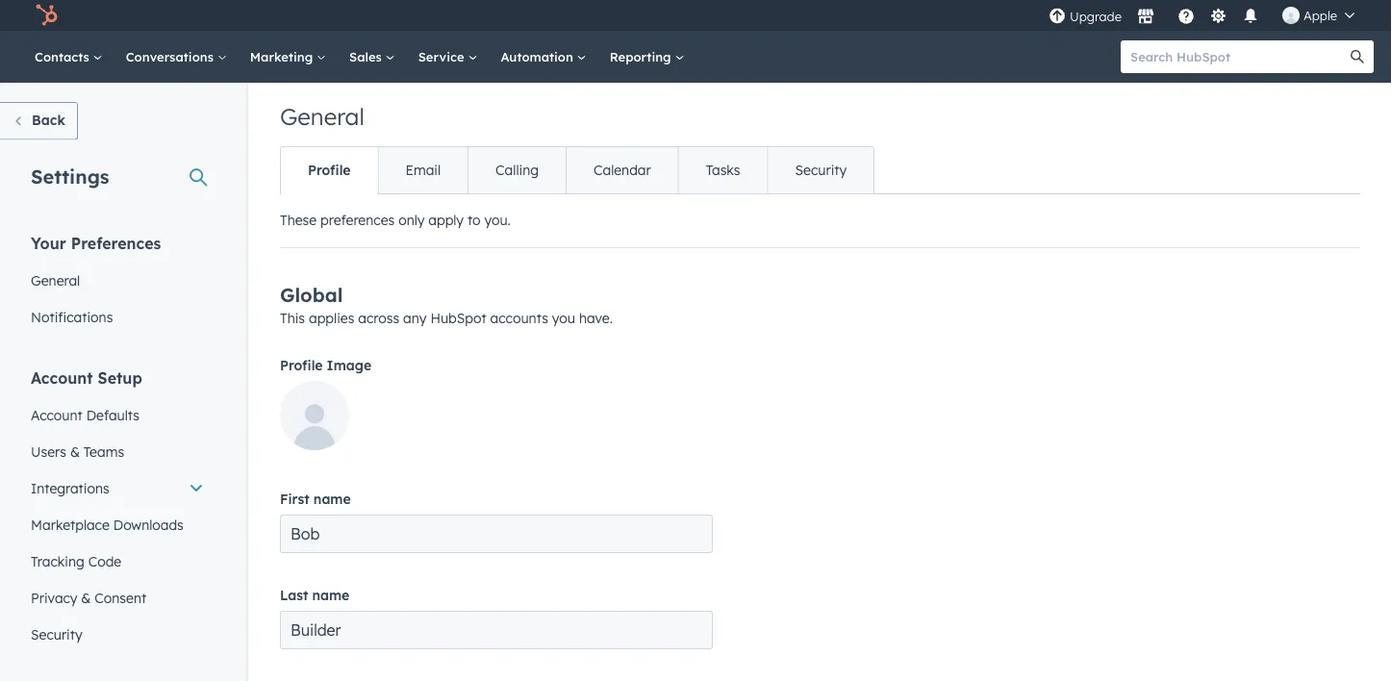Task type: describe. For each thing, give the bounding box(es) containing it.
account for account defaults
[[31, 407, 83, 423]]

teams
[[84, 443, 124, 460]]

contacts
[[35, 49, 93, 64]]

service
[[418, 49, 468, 64]]

apple button
[[1271, 0, 1366, 31]]

navigation containing profile
[[280, 146, 875, 194]]

hubspot link
[[23, 4, 72, 27]]

calendar
[[594, 162, 651, 178]]

across
[[358, 310, 399, 327]]

general link
[[19, 262, 216, 299]]

users & teams link
[[19, 433, 216, 470]]

last
[[280, 587, 308, 604]]

Search HubSpot search field
[[1121, 40, 1357, 73]]

downloads
[[113, 516, 184, 533]]

hubspot
[[430, 310, 487, 327]]

your preferences element
[[19, 232, 216, 335]]

& for users
[[70, 443, 80, 460]]

tracking code
[[31, 553, 121, 570]]

privacy & consent link
[[19, 580, 216, 616]]

first name
[[280, 491, 351, 508]]

marketplace downloads
[[31, 516, 184, 533]]

your
[[31, 233, 66, 253]]

calendar link
[[566, 147, 678, 193]]

integrations
[[31, 480, 109, 496]]

First name text field
[[280, 515, 713, 553]]

have.
[[579, 310, 613, 327]]

integrations button
[[19, 470, 216, 507]]

automation link
[[489, 31, 598, 83]]

global this applies across any hubspot accounts you have.
[[280, 283, 613, 327]]

account for account setup
[[31, 368, 93, 387]]

notifications button
[[1234, 0, 1267, 31]]

general inside your preferences element
[[31, 272, 80, 289]]

users & teams
[[31, 443, 124, 460]]

any
[[403, 310, 427, 327]]

marketplaces button
[[1126, 0, 1166, 31]]

menu containing apple
[[1047, 0, 1368, 31]]

privacy & consent
[[31, 589, 146, 606]]

notifications
[[31, 308, 113, 325]]

profile for profile image
[[280, 357, 323, 374]]

you
[[552, 310, 575, 327]]

profile image
[[280, 357, 372, 374]]

account defaults
[[31, 407, 139, 423]]

code
[[88, 553, 121, 570]]

notifications link
[[19, 299, 216, 335]]

applies
[[309, 310, 354, 327]]

conversations link
[[114, 31, 238, 83]]

search button
[[1341, 40, 1374, 73]]

email link
[[378, 147, 468, 193]]

marketplaces image
[[1137, 9, 1155, 26]]

hubspot image
[[35, 4, 58, 27]]

security inside account setup element
[[31, 626, 82, 643]]

reporting link
[[598, 31, 696, 83]]

service link
[[407, 31, 489, 83]]

preferences
[[320, 212, 395, 229]]

Last name text field
[[280, 611, 713, 649]]

calling link
[[468, 147, 566, 193]]

these preferences only apply to you.
[[280, 212, 511, 229]]

apple
[[1304, 7, 1337, 23]]

tasks
[[706, 162, 740, 178]]



Task type: locate. For each thing, give the bounding box(es) containing it.
name right last
[[312, 587, 350, 604]]

0 vertical spatial general
[[280, 102, 365, 131]]

calling
[[496, 162, 539, 178]]

privacy
[[31, 589, 77, 606]]

these
[[280, 212, 317, 229]]

& right users
[[70, 443, 80, 460]]

profile up preferences
[[308, 162, 351, 178]]

this
[[280, 310, 305, 327]]

tracking
[[31, 553, 84, 570]]

settings link
[[1207, 5, 1231, 25]]

marketing link
[[238, 31, 338, 83]]

1 vertical spatial profile
[[280, 357, 323, 374]]

1 vertical spatial account
[[31, 407, 83, 423]]

1 horizontal spatial security
[[795, 162, 847, 178]]

1 horizontal spatial &
[[81, 589, 91, 606]]

account
[[31, 368, 93, 387], [31, 407, 83, 423]]

0 vertical spatial security
[[795, 162, 847, 178]]

1 vertical spatial name
[[312, 587, 350, 604]]

0 vertical spatial name
[[314, 491, 351, 508]]

name
[[314, 491, 351, 508], [312, 587, 350, 604]]

0 horizontal spatial &
[[70, 443, 80, 460]]

&
[[70, 443, 80, 460], [81, 589, 91, 606]]

consent
[[95, 589, 146, 606]]

1 vertical spatial general
[[31, 272, 80, 289]]

your preferences
[[31, 233, 161, 253]]

account up users
[[31, 407, 83, 423]]

0 vertical spatial account
[[31, 368, 93, 387]]

security link
[[767, 147, 874, 193], [19, 616, 216, 653]]

0 vertical spatial &
[[70, 443, 80, 460]]

security
[[795, 162, 847, 178], [31, 626, 82, 643]]

name right first
[[314, 491, 351, 508]]

marketplace downloads link
[[19, 507, 216, 543]]

& right privacy
[[81, 589, 91, 606]]

help image
[[1178, 9, 1195, 26]]

global
[[280, 283, 343, 307]]

1 vertical spatial &
[[81, 589, 91, 606]]

account setup
[[31, 368, 142, 387]]

profile link
[[281, 147, 378, 193]]

back link
[[0, 102, 78, 140]]

name for last name
[[312, 587, 350, 604]]

reporting
[[610, 49, 675, 64]]

users
[[31, 443, 66, 460]]

0 horizontal spatial general
[[31, 272, 80, 289]]

first
[[280, 491, 310, 508]]

navigation
[[280, 146, 875, 194]]

account setup element
[[19, 367, 216, 653]]

to
[[467, 212, 481, 229]]

search image
[[1351, 50, 1364, 64]]

notifications image
[[1242, 9, 1259, 26]]

image
[[327, 357, 372, 374]]

2 account from the top
[[31, 407, 83, 423]]

last name
[[280, 587, 350, 604]]

settings image
[[1210, 8, 1227, 25]]

preferences
[[71, 233, 161, 253]]

automation
[[501, 49, 577, 64]]

back
[[32, 112, 65, 128]]

general
[[280, 102, 365, 131], [31, 272, 80, 289]]

profile
[[308, 162, 351, 178], [280, 357, 323, 374]]

sales
[[349, 49, 386, 64]]

name for first name
[[314, 491, 351, 508]]

sales link
[[338, 31, 407, 83]]

accounts
[[490, 310, 548, 327]]

upgrade image
[[1049, 8, 1066, 25]]

1 horizontal spatial security link
[[767, 147, 874, 193]]

general up profile link
[[280, 102, 365, 131]]

email
[[406, 162, 441, 178]]

edit button
[[280, 381, 349, 457]]

conversations
[[126, 49, 217, 64]]

& for privacy
[[81, 589, 91, 606]]

menu
[[1047, 0, 1368, 31]]

marketing
[[250, 49, 317, 64]]

marketplace
[[31, 516, 110, 533]]

only
[[398, 212, 425, 229]]

0 vertical spatial security link
[[767, 147, 874, 193]]

1 vertical spatial security
[[31, 626, 82, 643]]

tasks link
[[678, 147, 767, 193]]

tracking code link
[[19, 543, 216, 580]]

account up account defaults
[[31, 368, 93, 387]]

help button
[[1170, 0, 1203, 31]]

account defaults link
[[19, 397, 216, 433]]

0 horizontal spatial security
[[31, 626, 82, 643]]

contacts link
[[23, 31, 114, 83]]

settings
[[31, 164, 109, 188]]

profile left image
[[280, 357, 323, 374]]

general down your
[[31, 272, 80, 289]]

setup
[[98, 368, 142, 387]]

1 vertical spatial security link
[[19, 616, 216, 653]]

profile for profile
[[308, 162, 351, 178]]

bob builder image
[[1283, 7, 1300, 24]]

0 horizontal spatial security link
[[19, 616, 216, 653]]

apply
[[428, 212, 464, 229]]

upgrade
[[1070, 9, 1122, 25]]

1 account from the top
[[31, 368, 93, 387]]

1 horizontal spatial general
[[280, 102, 365, 131]]

defaults
[[86, 407, 139, 423]]

0 vertical spatial profile
[[308, 162, 351, 178]]

you.
[[484, 212, 511, 229]]



Task type: vqa. For each thing, say whether or not it's contained in the screenshot.
'We'll help you remove the duplicates,'
no



